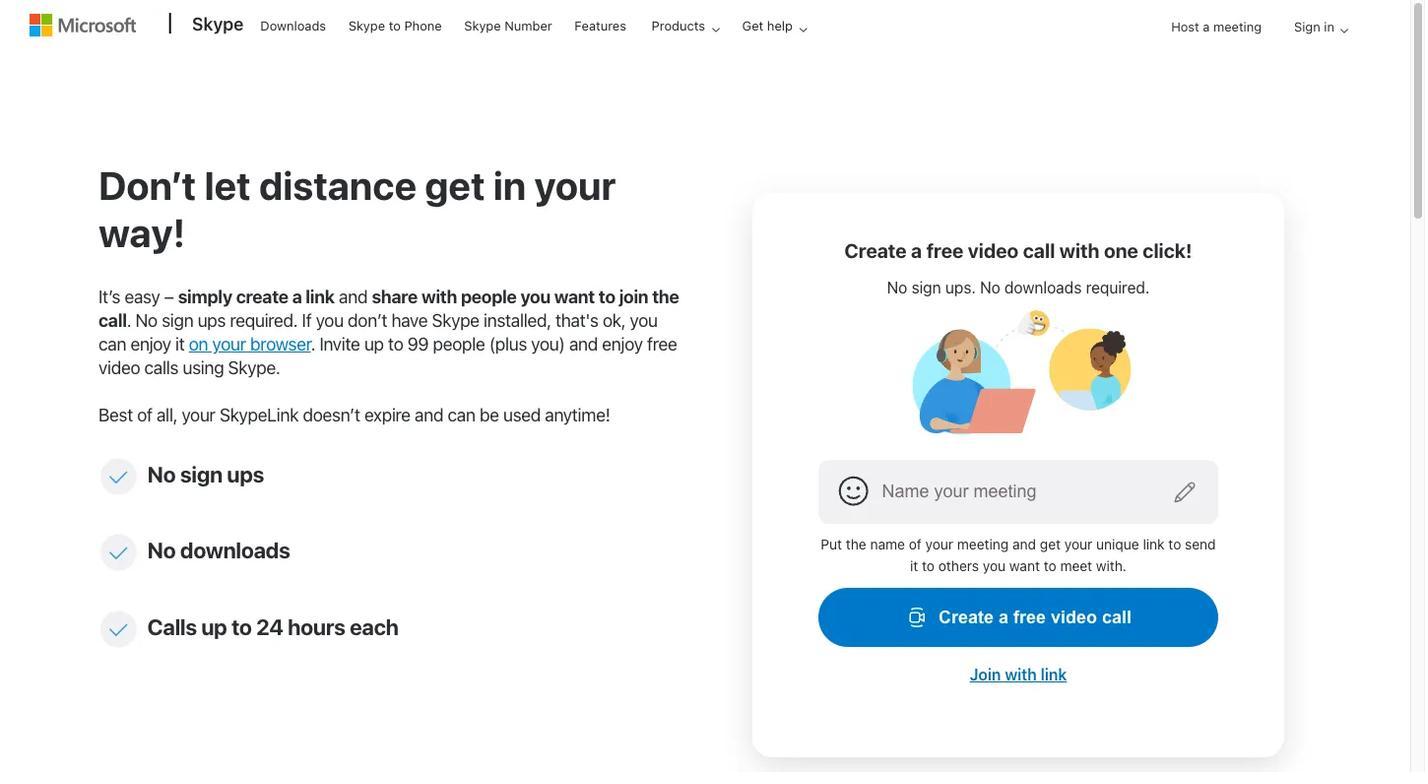 Task type: locate. For each thing, give the bounding box(es) containing it.
you right the if
[[316, 310, 344, 331]]

to up ok,
[[599, 287, 615, 307]]

0 horizontal spatial of
[[137, 405, 152, 425]]

meeting right the host
[[1213, 19, 1262, 34]]

1 vertical spatial up
[[201, 613, 227, 640]]

all,
[[157, 405, 177, 425]]

1 enjoy from the left
[[130, 334, 171, 355]]

skype right have
[[432, 310, 480, 331]]

downloads
[[260, 18, 326, 33]]

and down that's
[[569, 334, 598, 355]]

call up no sign ups. no downloads required. on the right of the page
[[1023, 239, 1055, 262]]

video
[[968, 239, 1019, 262], [98, 358, 140, 378], [1051, 607, 1097, 627]]

navigation containing host a meeting
[[1156, 2, 1356, 67]]

downloads down create a free video call with one click! heading
[[1005, 278, 1082, 296]]

video for create a free video call with one click!
[[968, 239, 1019, 262]]

a
[[1203, 19, 1210, 34], [911, 239, 922, 262], [292, 287, 302, 307], [999, 607, 1009, 627]]

a inside "button"
[[999, 607, 1009, 627]]

0 vertical spatial with
[[1060, 239, 1100, 262]]

0 vertical spatial call
[[1023, 239, 1055, 262]]

click!
[[1143, 239, 1192, 262]]

skypelink
[[220, 405, 299, 425]]

0 vertical spatial link
[[306, 287, 335, 307]]

in inside don't let distance get in your way!
[[493, 162, 526, 208]]

0 horizontal spatial meeting
[[957, 535, 1009, 552]]

free inside "button"
[[1014, 607, 1046, 627]]

0 horizontal spatial video
[[98, 358, 140, 378]]

ups inside . no sign ups required. if you don't have skype installed, that's ok, you can enjoy it
[[198, 310, 226, 331]]

. invite
[[311, 334, 360, 355]]

up for . invite
[[364, 334, 384, 355]]

and right expire
[[415, 405, 443, 425]]

it's
[[98, 287, 120, 307]]

1 horizontal spatial downloads
[[1005, 278, 1082, 296]]

meeting up others on the bottom right
[[957, 535, 1009, 552]]

link down the create a free video call
[[1041, 666, 1067, 683]]

no up calls
[[147, 537, 176, 563]]

1 vertical spatial required.
[[230, 310, 298, 331]]

don't let distance get in your way!
[[98, 162, 616, 255]]

1 horizontal spatial video
[[968, 239, 1019, 262]]

0 horizontal spatial get
[[425, 162, 485, 208]]

1 horizontal spatial want
[[1010, 558, 1040, 574]]

used
[[503, 405, 541, 425]]

the
[[652, 287, 679, 307], [846, 535, 866, 552]]

simply
[[178, 287, 232, 307]]

required. down 'one'
[[1086, 278, 1150, 296]]

downloads down no sign ups
[[180, 537, 290, 563]]

call for create a free video call with one click!
[[1023, 239, 1055, 262]]

want left meet
[[1010, 558, 1040, 574]]

2 horizontal spatial free
[[1014, 607, 1046, 627]]

host a meeting
[[1171, 19, 1262, 34]]

0 horizontal spatial call
[[98, 310, 127, 331]]

sign inside . no sign ups required. if you don't have skype installed, that's ok, you can enjoy it
[[162, 310, 193, 331]]

send
[[1185, 535, 1216, 552]]

skype for skype to phone
[[348, 18, 385, 33]]

with right join
[[1005, 666, 1037, 683]]

to left 99
[[388, 334, 403, 355]]

0 vertical spatial meeting
[[1213, 19, 1262, 34]]

video up no sign ups. no downloads required. on the right of the page
[[968, 239, 1019, 262]]

phone
[[404, 18, 442, 33]]

0 vertical spatial it
[[175, 334, 185, 355]]

0 horizontal spatial downloads
[[180, 537, 290, 563]]

meeting inside put the name of your meeting and get your unique link to send it to others you want to meet with.
[[957, 535, 1009, 552]]

video inside . invite up to 99 people (plus you) and enjoy free video calls using skype.
[[98, 358, 140, 378]]

create a free video call
[[939, 607, 1132, 627]]

can down it's
[[98, 334, 126, 355]]

with inside the share with people you want to join the call
[[422, 287, 457, 307]]

each
[[350, 613, 399, 640]]

0 vertical spatial want
[[554, 287, 595, 307]]

sign up no downloads
[[180, 461, 222, 487]]

with for join with link
[[1005, 666, 1037, 683]]

skype left the downloads link
[[192, 14, 244, 34]]

ups down simply
[[198, 310, 226, 331]]

no for no sign ups. no downloads required.
[[887, 278, 908, 296]]

call
[[1023, 239, 1055, 262], [98, 310, 127, 331], [1102, 607, 1132, 627]]

1 horizontal spatial can
[[448, 405, 475, 425]]

0 horizontal spatial ups
[[198, 310, 226, 331]]

skype
[[192, 14, 244, 34], [348, 18, 385, 33], [464, 18, 501, 33], [432, 310, 480, 331]]

want
[[554, 287, 595, 307], [1010, 558, 1040, 574]]

2 vertical spatial video
[[1051, 607, 1097, 627]]

1 horizontal spatial ups
[[227, 461, 264, 487]]

0 vertical spatial people
[[461, 287, 517, 307]]

0 vertical spatial video
[[968, 239, 1019, 262]]

call down the with.
[[1102, 607, 1132, 627]]

create inside heading
[[845, 239, 907, 262]]

0 vertical spatial create
[[845, 239, 907, 262]]

1 horizontal spatial get
[[1040, 535, 1061, 552]]

1 vertical spatial video
[[98, 358, 140, 378]]

0 vertical spatial the
[[652, 287, 679, 307]]

join with link
[[970, 666, 1067, 683]]

0 vertical spatial up
[[364, 334, 384, 355]]

0 horizontal spatial the
[[652, 287, 679, 307]]

0 vertical spatial can
[[98, 334, 126, 355]]

people right 99
[[433, 334, 485, 355]]

0 horizontal spatial want
[[554, 287, 595, 307]]

call for create a free video call
[[1102, 607, 1132, 627]]

1 horizontal spatial with
[[1005, 666, 1037, 683]]

0 vertical spatial ups
[[198, 310, 226, 331]]

2 vertical spatial with
[[1005, 666, 1037, 683]]

skype left number
[[464, 18, 501, 33]]

required. inside . no sign ups required. if you don't have skype installed, that's ok, you can enjoy it
[[230, 310, 298, 331]]

link up the if
[[306, 287, 335, 307]]

a inside heading
[[911, 239, 922, 262]]

microsoft image
[[30, 14, 136, 36]]

1 vertical spatial free
[[647, 334, 677, 355]]

a for create a free video call with one click!
[[911, 239, 922, 262]]

0 horizontal spatial enjoy
[[130, 334, 171, 355]]

you up installed,
[[521, 287, 551, 307]]

skype to phone
[[348, 18, 442, 33]]

1 vertical spatial meeting
[[957, 535, 1009, 552]]

no sign ups. no downloads required.
[[887, 278, 1150, 296]]

best of all, your skypelink doesn't expire and can be used anytime!
[[98, 405, 610, 425]]

video left calls
[[98, 358, 140, 378]]

sign for no sign ups. no downloads required.
[[912, 278, 941, 296]]

1 horizontal spatial up
[[364, 334, 384, 355]]

no sign ups
[[147, 461, 264, 487]]

free
[[926, 239, 964, 262], [647, 334, 677, 355], [1014, 607, 1046, 627]]

2 vertical spatial free
[[1014, 607, 1046, 627]]

no down all,
[[147, 461, 176, 487]]

browser
[[250, 334, 311, 355]]

0 horizontal spatial required.
[[230, 310, 298, 331]]

0 horizontal spatial with
[[422, 287, 457, 307]]

up down 'don't'
[[364, 334, 384, 355]]

2 horizontal spatial with
[[1060, 239, 1100, 262]]

if
[[302, 310, 312, 331]]

get inside don't let distance get in your way!
[[425, 162, 485, 208]]

have
[[391, 310, 428, 331]]

0 horizontal spatial link
[[306, 287, 335, 307]]

link right unique
[[1143, 535, 1165, 552]]

1 vertical spatial create
[[939, 607, 994, 627]]

enjoy
[[130, 334, 171, 355], [602, 334, 643, 355]]

calls up to 24 hours each
[[147, 613, 399, 640]]

skype number link
[[455, 1, 561, 48]]

1 vertical spatial call
[[98, 310, 127, 331]]

and up 'don't'
[[339, 287, 368, 307]]

let
[[204, 162, 251, 208]]

1 vertical spatial in
[[493, 162, 526, 208]]

free inside heading
[[926, 239, 964, 262]]

create inside "button"
[[939, 607, 994, 627]]

create
[[845, 239, 907, 262], [939, 607, 994, 627]]

enjoy up calls
[[130, 334, 171, 355]]

2 vertical spatial sign
[[180, 461, 222, 487]]

skype for skype number
[[464, 18, 501, 33]]

call inside "button"
[[1102, 607, 1132, 627]]

0 horizontal spatial free
[[647, 334, 677, 355]]

2 horizontal spatial video
[[1051, 607, 1097, 627]]

2 vertical spatial link
[[1041, 666, 1067, 683]]

ups down skypelink
[[227, 461, 264, 487]]

it left on
[[175, 334, 185, 355]]

2 enjoy from the left
[[602, 334, 643, 355]]

sign down –
[[162, 310, 193, 331]]

to inside the share with people you want to join the call
[[599, 287, 615, 307]]

a for create a free video call
[[999, 607, 1009, 627]]

skype inside 'link'
[[192, 14, 244, 34]]

meeting inside navigation
[[1213, 19, 1262, 34]]

up
[[364, 334, 384, 355], [201, 613, 227, 640]]

enjoy inside . invite up to 99 people (plus you) and enjoy free video calls using skype.
[[602, 334, 643, 355]]

ups
[[198, 310, 226, 331], [227, 461, 264, 487]]

enjoy down ok,
[[602, 334, 643, 355]]

video inside heading
[[968, 239, 1019, 262]]

video inside "button"
[[1051, 607, 1097, 627]]

call down it's
[[98, 310, 127, 331]]

host a meeting link
[[1156, 2, 1278, 53]]

you
[[521, 287, 551, 307], [316, 310, 344, 331], [630, 310, 658, 331], [983, 558, 1006, 574]]

features
[[574, 18, 626, 33]]

create a free video call with one click! heading
[[845, 238, 1192, 265]]

no left ups.
[[887, 278, 908, 296]]

call inside heading
[[1023, 239, 1055, 262]]

0 vertical spatial free
[[926, 239, 964, 262]]

don't
[[98, 162, 196, 208]]

link
[[306, 287, 335, 307], [1143, 535, 1165, 552], [1041, 666, 1067, 683]]

sign in
[[1294, 19, 1335, 34]]

get inside put the name of your meeting and get your unique link to send it to others you want to meet with.
[[1040, 535, 1061, 552]]

1 horizontal spatial required.
[[1086, 278, 1150, 296]]

0 vertical spatial of
[[137, 405, 152, 425]]

it
[[175, 334, 185, 355], [910, 558, 918, 574]]

with up have
[[422, 287, 457, 307]]

0 vertical spatial get
[[425, 162, 485, 208]]

can
[[98, 334, 126, 355], [448, 405, 475, 425]]

1 vertical spatial want
[[1010, 558, 1040, 574]]

0 vertical spatial sign
[[912, 278, 941, 296]]

skype left phone
[[348, 18, 385, 33]]

get
[[742, 18, 764, 33]]

up inside . invite up to 99 people (plus you) and enjoy free video calls using skype.
[[364, 334, 384, 355]]

can left be
[[448, 405, 475, 425]]

1 vertical spatial sign
[[162, 310, 193, 331]]

a inside navigation
[[1203, 19, 1210, 34]]

don't
[[348, 310, 387, 331]]

1 horizontal spatial enjoy
[[602, 334, 643, 355]]

downloads
[[1005, 278, 1082, 296], [180, 537, 290, 563]]

free up join with link
[[1014, 607, 1046, 627]]

it left others on the bottom right
[[910, 558, 918, 574]]

1 horizontal spatial create
[[939, 607, 994, 627]]

want up that's
[[554, 287, 595, 307]]

no inside . no sign ups required. if you don't have skype installed, that's ok, you can enjoy it
[[135, 310, 157, 331]]

1 horizontal spatial call
[[1023, 239, 1055, 262]]

with left 'one'
[[1060, 239, 1100, 262]]

no for no downloads
[[147, 537, 176, 563]]

video down meet
[[1051, 607, 1097, 627]]

menu bar
[[1156, 2, 1356, 67]]

and
[[339, 287, 368, 307], [569, 334, 598, 355], [415, 405, 443, 425], [1013, 535, 1036, 552]]

1 vertical spatial the
[[846, 535, 866, 552]]

1 horizontal spatial meeting
[[1213, 19, 1262, 34]]

the inside the share with people you want to join the call
[[652, 287, 679, 307]]

0 horizontal spatial in
[[493, 162, 526, 208]]

1 horizontal spatial of
[[909, 535, 922, 552]]

0 horizontal spatial can
[[98, 334, 126, 355]]

meeting
[[1213, 19, 1262, 34], [957, 535, 1009, 552]]

no
[[887, 278, 908, 296], [980, 278, 1000, 296], [135, 310, 157, 331], [147, 461, 176, 487], [147, 537, 176, 563]]

free for create a free video call
[[1014, 607, 1046, 627]]

1 horizontal spatial free
[[926, 239, 964, 262]]

with
[[1060, 239, 1100, 262], [422, 287, 457, 307], [1005, 666, 1037, 683]]

and inside . invite up to 99 people (plus you) and enjoy free video calls using skype.
[[569, 334, 598, 355]]

1 horizontal spatial the
[[846, 535, 866, 552]]

sign
[[1294, 19, 1321, 34]]

of inside put the name of your meeting and get your unique link to send it to others you want to meet with.
[[909, 535, 922, 552]]

of left all,
[[137, 405, 152, 425]]

want inside put the name of your meeting and get your unique link to send it to others you want to meet with.
[[1010, 558, 1040, 574]]

1 horizontal spatial it
[[910, 558, 918, 574]]

1 vertical spatial of
[[909, 535, 922, 552]]

your inside don't let distance get in your way!
[[534, 162, 616, 208]]

navigation
[[1156, 2, 1356, 67]]

that's
[[555, 310, 598, 331]]

ups.
[[945, 278, 976, 296]]

people
[[461, 287, 517, 307], [433, 334, 485, 355]]

no right .
[[135, 310, 157, 331]]

free down join
[[647, 334, 677, 355]]

get
[[425, 162, 485, 208], [1040, 535, 1061, 552]]

you)
[[531, 334, 565, 355]]

0 horizontal spatial it
[[175, 334, 185, 355]]

1 vertical spatial link
[[1143, 535, 1165, 552]]

the right join
[[652, 287, 679, 307]]

to left send
[[1169, 535, 1181, 552]]

1 vertical spatial people
[[433, 334, 485, 355]]

1 vertical spatial it
[[910, 558, 918, 574]]

free up ups.
[[926, 239, 964, 262]]

skype.
[[228, 358, 280, 378]]

menu bar containing host a meeting
[[1156, 2, 1356, 67]]

people inside . invite up to 99 people (plus you) and enjoy free video calls using skype.
[[433, 334, 485, 355]]

easy
[[124, 287, 160, 307]]

0 vertical spatial in
[[1324, 19, 1335, 34]]

0 vertical spatial downloads
[[1005, 278, 1082, 296]]

1 vertical spatial get
[[1040, 535, 1061, 552]]

2 vertical spatial call
[[1102, 607, 1132, 627]]

1 vertical spatial downloads
[[180, 537, 290, 563]]

the right put
[[846, 535, 866, 552]]

.
[[127, 310, 131, 331]]

and down 'name your meeting' text box
[[1013, 535, 1036, 552]]

skype link
[[182, 1, 250, 54]]

1 horizontal spatial in
[[1324, 19, 1335, 34]]

2 horizontal spatial call
[[1102, 607, 1132, 627]]

of right "name"
[[909, 535, 922, 552]]

help
[[767, 18, 793, 33]]

required.
[[1086, 278, 1150, 296], [230, 310, 298, 331]]

sign left ups.
[[912, 278, 941, 296]]

no right ups.
[[980, 278, 1000, 296]]

up right calls
[[201, 613, 227, 640]]

2 horizontal spatial link
[[1143, 535, 1165, 552]]

0 vertical spatial required.
[[1086, 278, 1150, 296]]

0 horizontal spatial create
[[845, 239, 907, 262]]

people up installed,
[[461, 287, 517, 307]]

required. down create
[[230, 310, 298, 331]]

you right others on the bottom right
[[983, 558, 1006, 574]]

one
[[1104, 239, 1139, 262]]

1 vertical spatial with
[[422, 287, 457, 307]]

0 horizontal spatial up
[[201, 613, 227, 640]]



Task type: describe. For each thing, give the bounding box(es) containing it.
1 vertical spatial ups
[[227, 461, 264, 487]]

name
[[870, 535, 905, 552]]

downloads link
[[252, 1, 335, 48]]

put the name of your meeting and get your unique link to send it to others you want to meet with.
[[821, 535, 1216, 574]]

ok,
[[603, 310, 626, 331]]

create
[[236, 287, 288, 307]]

sign for no sign ups
[[180, 461, 222, 487]]

to left meet
[[1044, 558, 1057, 574]]

–
[[164, 287, 174, 307]]

link inside put the name of your meeting and get your unique link to send it to others you want to meet with.
[[1143, 535, 1165, 552]]

no downloads
[[147, 537, 290, 563]]

1 vertical spatial can
[[448, 405, 475, 425]]

and inside put the name of your meeting and get your unique link to send it to others you want to meet with.
[[1013, 535, 1036, 552]]

on
[[189, 334, 208, 355]]

skype for skype
[[192, 14, 244, 34]]

with inside heading
[[1060, 239, 1100, 262]]

it's easy – simply create a link and
[[98, 287, 372, 307]]

doesn't
[[303, 405, 360, 425]]

share
[[372, 287, 418, 307]]

24
[[256, 613, 283, 640]]

edit text image
[[1174, 481, 1197, 504]]

you inside put the name of your meeting and get your unique link to send it to others you want to meet with.
[[983, 558, 1006, 574]]

it inside put the name of your meeting and get your unique link to send it to others you want to meet with.
[[910, 558, 918, 574]]

to left phone
[[389, 18, 401, 33]]

to inside . invite up to 99 people (plus you) and enjoy free video calls using skype.
[[388, 334, 403, 355]]

99
[[408, 334, 429, 355]]

create for create a free video call
[[939, 607, 994, 627]]

on your browser link
[[189, 334, 311, 355]]

(plus
[[489, 334, 527, 355]]

join
[[970, 666, 1001, 683]]

meet
[[1060, 558, 1092, 574]]

and for you)
[[569, 334, 598, 355]]

the inside put the name of your meeting and get your unique link to send it to others you want to meet with.
[[846, 535, 866, 552]]

be
[[480, 405, 499, 425]]

skype to phone link
[[340, 1, 451, 48]]

features link
[[566, 1, 635, 48]]

arrow down image
[[1333, 19, 1356, 42]]

free for create a free video call with one click!
[[926, 239, 964, 262]]

installed,
[[484, 310, 551, 331]]

create a free video call button
[[818, 588, 1219, 647]]

put
[[821, 535, 842, 552]]

products
[[652, 18, 705, 33]]

distance
[[259, 162, 417, 208]]

expire
[[364, 405, 411, 425]]

no for no sign ups
[[147, 461, 176, 487]]

open avatar picker image
[[838, 476, 869, 507]]

you down join
[[630, 310, 658, 331]]

hours
[[288, 613, 345, 640]]

want inside the share with people you want to join the call
[[554, 287, 595, 307]]

call inside the share with people you want to join the call
[[98, 310, 127, 331]]

unique
[[1096, 535, 1139, 552]]

get help button
[[730, 1, 823, 50]]

to left others on the bottom right
[[922, 558, 935, 574]]

in inside navigation
[[1324, 19, 1335, 34]]

video for create a free video call
[[1051, 607, 1097, 627]]

get help
[[742, 18, 793, 33]]

others
[[939, 558, 979, 574]]

with for share with people you want to join the call
[[422, 287, 457, 307]]

and for expire
[[415, 405, 443, 425]]

create a free video call with one click!
[[845, 239, 1192, 262]]

sign in link
[[1279, 2, 1356, 53]]

create for create a free video call with one click!
[[845, 239, 907, 262]]

people inside the share with people you want to join the call
[[461, 287, 517, 307]]

join
[[619, 287, 648, 307]]

enjoy inside . no sign ups required. if you don't have skype installed, that's ok, you can enjoy it
[[130, 334, 171, 355]]

skype number
[[464, 18, 552, 33]]

using
[[183, 358, 224, 378]]

up for calls
[[201, 613, 227, 640]]

meet now image
[[905, 310, 1132, 435]]

host
[[1171, 19, 1199, 34]]

. no sign ups required. if you don't have skype installed, that's ok, you can enjoy it
[[98, 310, 658, 355]]

number
[[504, 18, 552, 33]]

calls
[[144, 358, 178, 378]]

and for link
[[339, 287, 368, 307]]

1 horizontal spatial link
[[1041, 666, 1067, 683]]

way!
[[98, 209, 186, 255]]

you inside the share with people you want to join the call
[[521, 287, 551, 307]]

can inside . no sign ups required. if you don't have skype installed, that's ok, you can enjoy it
[[98, 334, 126, 355]]

best
[[98, 405, 133, 425]]

free inside . invite up to 99 people (plus you) and enjoy free video calls using skype.
[[647, 334, 677, 355]]

a for host a meeting
[[1203, 19, 1210, 34]]

on your browser
[[189, 334, 311, 355]]

. invite up to 99 people (plus you) and enjoy free video calls using skype.
[[98, 334, 677, 378]]

with.
[[1096, 558, 1127, 574]]

share with people you want to join the call
[[98, 287, 679, 331]]

to left 24
[[231, 613, 252, 640]]

join with link link
[[970, 666, 1067, 683]]

Open avatar picker button
[[834, 472, 873, 511]]

Name your meeting text field
[[818, 460, 1219, 524]]

it inside . no sign ups required. if you don't have skype installed, that's ok, you can enjoy it
[[175, 334, 185, 355]]

skype inside . no sign ups required. if you don't have skype installed, that's ok, you can enjoy it
[[432, 310, 480, 331]]

calls
[[147, 613, 197, 640]]

anytime!
[[545, 405, 610, 425]]

products button
[[639, 1, 736, 50]]



Task type: vqa. For each thing, say whether or not it's contained in the screenshot.
20
no



